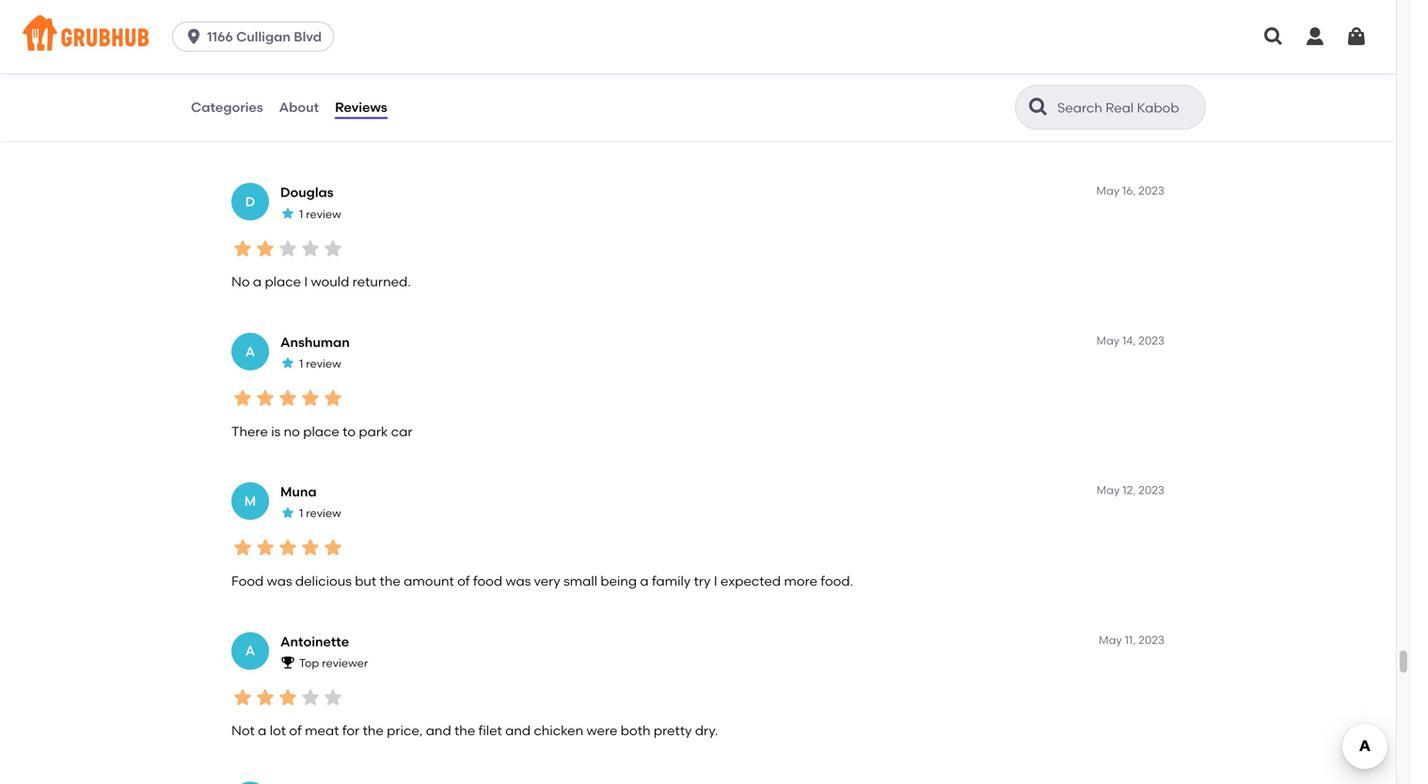 Task type: vqa. For each thing, say whether or not it's contained in the screenshot.
the left and
yes



Task type: describe. For each thing, give the bounding box(es) containing it.
1 was from the left
[[267, 574, 292, 590]]

for
[[342, 723, 360, 739]]

pretty
[[654, 723, 692, 739]]

may 11, 2023
[[1099, 634, 1165, 647]]

1 review for muna
[[299, 507, 341, 521]]

1 for douglas
[[299, 207, 303, 221]]

not a lot of meat for the price, and the filet and chicken were both pretty dry.
[[231, 723, 718, 739]]

may for there is no place to park car
[[1097, 334, 1120, 348]]

park
[[359, 424, 388, 440]]

1 horizontal spatial of
[[457, 574, 470, 590]]

svg image
[[185, 27, 203, 46]]

the right but
[[380, 574, 401, 590]]

m
[[244, 494, 256, 510]]

11,
[[1125, 634, 1136, 647]]

3 svg image from the left
[[1346, 25, 1368, 48]]

small
[[564, 574, 598, 590]]

would
[[311, 274, 349, 290]]

no
[[284, 424, 300, 440]]

dry.
[[695, 723, 718, 739]]

top
[[299, 657, 319, 670]]

categories button
[[190, 73, 264, 141]]

1 review for douglas
[[299, 207, 341, 221]]

top reviewer
[[299, 657, 368, 670]]

both
[[621, 723, 651, 739]]

search icon image
[[1028, 96, 1050, 119]]

1166 culligan blvd button
[[172, 22, 342, 52]]

the left filet
[[455, 723, 475, 739]]

1 vertical spatial of
[[289, 723, 302, 739]]

there is no place to park car
[[231, 424, 413, 440]]

1 and from the left
[[426, 723, 451, 739]]

returned.
[[353, 274, 411, 290]]

12,
[[1123, 484, 1136, 497]]

no
[[231, 274, 250, 290]]

d
[[245, 194, 255, 210]]

1 svg image from the left
[[1263, 25, 1285, 48]]

2023 for not a lot of meat for the price, and the filet and chicken were both pretty dry.
[[1139, 634, 1165, 647]]

delicious
[[295, 574, 352, 590]]

1 for anshuman
[[299, 357, 303, 371]]

may 16, 2023
[[1097, 184, 1165, 198]]

main navigation navigation
[[0, 0, 1396, 73]]

more
[[784, 574, 818, 590]]

lot
[[270, 723, 286, 739]]

1 a from the top
[[245, 44, 255, 60]]

1 vertical spatial a
[[640, 574, 649, 590]]

trophy icon image
[[280, 656, 295, 671]]

2023 for there is no place to park car
[[1139, 334, 1165, 348]]

amount
[[404, 574, 454, 590]]

anshuman
[[280, 334, 350, 350]]

culligan
[[236, 29, 291, 45]]

1166
[[207, 29, 233, 45]]

chicken
[[534, 723, 584, 739]]

reviews button
[[334, 73, 388, 141]]



Task type: locate. For each thing, give the bounding box(es) containing it.
a right 1166
[[245, 44, 255, 60]]

14,
[[1123, 334, 1136, 348]]

were
[[587, 723, 618, 739]]

0 horizontal spatial i
[[304, 274, 308, 290]]

about button
[[278, 73, 320, 141]]

2023 for no a place i would returned.
[[1139, 184, 1165, 198]]

1 1 review from the top
[[299, 207, 341, 221]]

a for antoinette
[[245, 643, 255, 659]]

svg image
[[1263, 25, 1285, 48], [1304, 25, 1327, 48], [1346, 25, 1368, 48]]

a right 'being'
[[640, 574, 649, 590]]

a for anshuman
[[245, 344, 255, 360]]

1 down muna
[[299, 507, 303, 521]]

may for no a place i would returned.
[[1097, 184, 1120, 198]]

may
[[1097, 184, 1120, 198], [1097, 334, 1120, 348], [1097, 484, 1120, 497], [1099, 634, 1122, 647]]

review
[[306, 207, 341, 221], [306, 357, 341, 371], [306, 507, 341, 521]]

2023 right 11, on the bottom right
[[1139, 634, 1165, 647]]

0 horizontal spatial and
[[426, 723, 451, 739]]

antoinette
[[280, 634, 349, 650]]

review down douglas
[[306, 207, 341, 221]]

no a place i would returned.
[[231, 274, 411, 290]]

blvd
[[294, 29, 322, 45]]

may 14, 2023
[[1097, 334, 1165, 348]]

1 horizontal spatial was
[[506, 574, 531, 590]]

1 review down anshuman
[[299, 357, 341, 371]]

0 vertical spatial of
[[457, 574, 470, 590]]

1 vertical spatial place
[[303, 424, 339, 440]]

2023 right 12,
[[1139, 484, 1165, 497]]

3 a from the top
[[245, 643, 255, 659]]

reviewer
[[322, 657, 368, 670]]

is
[[271, 424, 281, 440]]

reviews
[[335, 99, 387, 115]]

review for anshuman
[[306, 357, 341, 371]]

douglas
[[280, 185, 334, 201]]

16,
[[1123, 184, 1136, 198]]

1 review for anshuman
[[299, 357, 341, 371]]

a right no
[[253, 274, 262, 290]]

2 and from the left
[[505, 723, 531, 739]]

about
[[279, 99, 319, 115]]

and right filet
[[505, 723, 531, 739]]

1
[[299, 207, 303, 221], [299, 357, 303, 371], [299, 507, 303, 521]]

price,
[[387, 723, 423, 739]]

3 review from the top
[[306, 507, 341, 521]]

4 2023 from the top
[[1139, 634, 1165, 647]]

0 vertical spatial 1 review
[[299, 207, 341, 221]]

2 vertical spatial a
[[258, 723, 267, 739]]

not
[[231, 723, 255, 739]]

3 1 review from the top
[[299, 507, 341, 521]]

but
[[355, 574, 377, 590]]

a for no a place i would returned.
[[253, 274, 262, 290]]

0 vertical spatial a
[[245, 44, 255, 60]]

a left lot
[[258, 723, 267, 739]]

2 vertical spatial review
[[306, 507, 341, 521]]

very
[[534, 574, 561, 590]]

2023
[[1139, 184, 1165, 198], [1139, 334, 1165, 348], [1139, 484, 1165, 497], [1139, 634, 1165, 647]]

1 review down muna
[[299, 507, 341, 521]]

meat
[[305, 723, 339, 739]]

filet
[[479, 723, 502, 739]]

being
[[601, 574, 637, 590]]

there
[[231, 424, 268, 440]]

expected
[[721, 574, 781, 590]]

1 vertical spatial review
[[306, 357, 341, 371]]

the right the for
[[363, 723, 384, 739]]

2 review from the top
[[306, 357, 341, 371]]

a left anshuman
[[245, 344, 255, 360]]

a
[[253, 274, 262, 290], [640, 574, 649, 590], [258, 723, 267, 739]]

family
[[652, 574, 691, 590]]

was
[[267, 574, 292, 590], [506, 574, 531, 590]]

may left 16,
[[1097, 184, 1120, 198]]

0 horizontal spatial of
[[289, 723, 302, 739]]

of right lot
[[289, 723, 302, 739]]

2 2023 from the top
[[1139, 334, 1165, 348]]

2 vertical spatial a
[[245, 643, 255, 659]]

i left the would
[[304, 274, 308, 290]]

1 vertical spatial i
[[714, 574, 718, 590]]

muna
[[280, 484, 317, 500]]

Search Real Kabob search field
[[1056, 99, 1200, 117]]

food.
[[821, 574, 854, 590]]

1 review from the top
[[306, 207, 341, 221]]

may left 11, on the bottom right
[[1099, 634, 1122, 647]]

2 was from the left
[[506, 574, 531, 590]]

1 horizontal spatial place
[[303, 424, 339, 440]]

1 down douglas
[[299, 207, 303, 221]]

1 horizontal spatial svg image
[[1304, 25, 1327, 48]]

review down muna
[[306, 507, 341, 521]]

review for muna
[[306, 507, 341, 521]]

categories
[[191, 99, 263, 115]]

2023 right 16,
[[1139, 184, 1165, 198]]

2 1 from the top
[[299, 357, 303, 371]]

to
[[343, 424, 356, 440]]

2 svg image from the left
[[1304, 25, 1327, 48]]

1 review
[[299, 207, 341, 221], [299, 357, 341, 371], [299, 507, 341, 521]]

and
[[426, 723, 451, 739], [505, 723, 531, 739]]

1 down anshuman
[[299, 357, 303, 371]]

place right no
[[265, 274, 301, 290]]

1 vertical spatial 1
[[299, 357, 303, 371]]

2 vertical spatial 1
[[299, 507, 303, 521]]

review for douglas
[[306, 207, 341, 221]]

0 horizontal spatial place
[[265, 274, 301, 290]]

1 review down douglas
[[299, 207, 341, 221]]

i
[[304, 274, 308, 290], [714, 574, 718, 590]]

2023 right "14,"
[[1139, 334, 1165, 348]]

place
[[265, 274, 301, 290], [303, 424, 339, 440]]

0 vertical spatial i
[[304, 274, 308, 290]]

may for food was delicious but the amount of food was very small being a family try i expected more food.
[[1097, 484, 1120, 497]]

1 vertical spatial 1 review
[[299, 357, 341, 371]]

was left very
[[506, 574, 531, 590]]

1166 culligan blvd
[[207, 29, 322, 45]]

1 vertical spatial a
[[245, 344, 255, 360]]

review down anshuman
[[306, 357, 341, 371]]

food
[[473, 574, 503, 590]]

food was delicious but the amount of food was very small being a family try i expected more food.
[[231, 574, 854, 590]]

and right "price,"
[[426, 723, 451, 739]]

1 2023 from the top
[[1139, 184, 1165, 198]]

a
[[245, 44, 255, 60], [245, 344, 255, 360], [245, 643, 255, 659]]

1 1 from the top
[[299, 207, 303, 221]]

2 vertical spatial 1 review
[[299, 507, 341, 521]]

2 horizontal spatial svg image
[[1346, 25, 1368, 48]]

arbert
[[280, 35, 322, 51]]

3 2023 from the top
[[1139, 484, 1165, 497]]

may left "14,"
[[1097, 334, 1120, 348]]

was right food
[[267, 574, 292, 590]]

the
[[380, 574, 401, 590], [363, 723, 384, 739], [455, 723, 475, 739]]

i right try
[[714, 574, 718, 590]]

may left 12,
[[1097, 484, 1120, 497]]

1 horizontal spatial and
[[505, 723, 531, 739]]

0 horizontal spatial svg image
[[1263, 25, 1285, 48]]

a for not a lot of meat for the price, and the filet and chicken were both pretty dry.
[[258, 723, 267, 739]]

3 1 from the top
[[299, 507, 303, 521]]

0 vertical spatial review
[[306, 207, 341, 221]]

of left food at the left bottom of page
[[457, 574, 470, 590]]

star icon image
[[231, 88, 254, 110], [254, 88, 277, 110], [277, 88, 299, 110], [299, 88, 322, 110], [322, 88, 344, 110], [280, 206, 295, 221], [231, 237, 254, 260], [254, 237, 277, 260], [277, 237, 299, 260], [299, 237, 322, 260], [322, 237, 344, 260], [280, 356, 295, 371], [231, 387, 254, 410], [254, 387, 277, 410], [277, 387, 299, 410], [299, 387, 322, 410], [322, 387, 344, 410], [280, 506, 295, 521], [231, 537, 254, 560], [254, 537, 277, 560], [277, 537, 299, 560], [299, 537, 322, 560], [322, 537, 344, 560], [231, 687, 254, 709], [254, 687, 277, 709], [277, 687, 299, 709], [299, 687, 322, 709], [322, 687, 344, 709]]

0 vertical spatial 1
[[299, 207, 303, 221]]

1 for muna
[[299, 507, 303, 521]]

0 vertical spatial place
[[265, 274, 301, 290]]

a left trophy icon
[[245, 643, 255, 659]]

2 a from the top
[[245, 344, 255, 360]]

0 horizontal spatial was
[[267, 574, 292, 590]]

place left to
[[303, 424, 339, 440]]

try
[[694, 574, 711, 590]]

1 horizontal spatial i
[[714, 574, 718, 590]]

food
[[231, 574, 264, 590]]

may 12, 2023
[[1097, 484, 1165, 497]]

2023 for food was delicious but the amount of food was very small being a family try i expected more food.
[[1139, 484, 1165, 497]]

2 1 review from the top
[[299, 357, 341, 371]]

of
[[457, 574, 470, 590], [289, 723, 302, 739]]

may for not a lot of meat for the price, and the filet and chicken were both pretty dry.
[[1099, 634, 1122, 647]]

car
[[391, 424, 413, 440]]

0 vertical spatial a
[[253, 274, 262, 290]]



